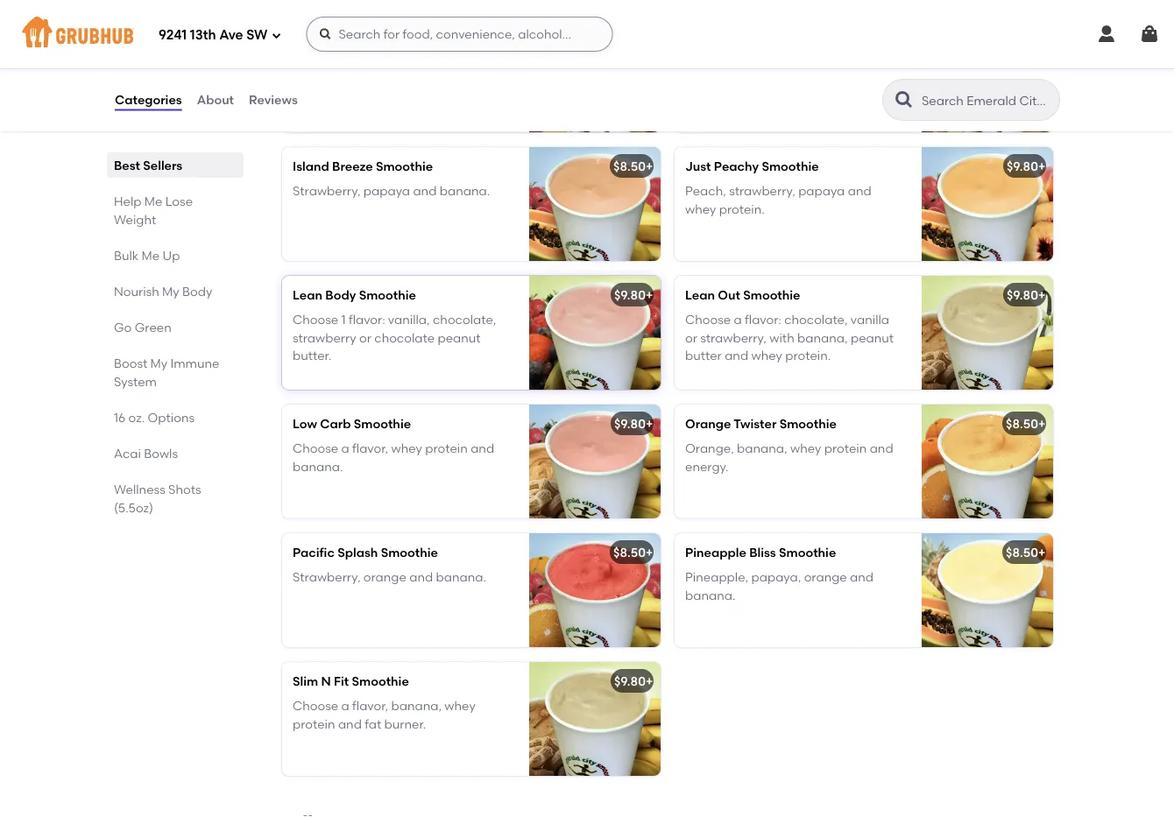 Task type: locate. For each thing, give the bounding box(es) containing it.
strawberry, up multi-
[[293, 55, 361, 70]]

lean body smoothie image
[[529, 276, 661, 390]]

$8.50
[[613, 159, 646, 174], [1006, 416, 1038, 431], [613, 545, 646, 560], [1006, 545, 1038, 560]]

strawberry, up butter at the right
[[700, 330, 767, 345]]

smoothie up "strawberry, orange and banana."
[[381, 545, 438, 560]]

me left the up
[[142, 248, 160, 263]]

a down lean out smoothie
[[734, 312, 742, 327]]

a inside the choose a flavor, banana, whey protein and fat burner.
[[341, 699, 349, 714]]

$9.80 +
[[1007, 159, 1046, 174], [614, 288, 653, 303], [1007, 288, 1046, 303], [614, 416, 653, 431], [614, 674, 653, 689]]

go green tab
[[114, 318, 237, 336]]

0 vertical spatial flavor,
[[352, 441, 388, 456]]

svg image
[[318, 27, 332, 41]]

flavor, up fat
[[352, 699, 388, 714]]

my right nourish
[[162, 284, 179, 299]]

0 vertical spatial strawberry,
[[293, 55, 361, 70]]

0 horizontal spatial body
[[182, 284, 212, 299]]

flavor, down 'low carb smoothie'
[[352, 441, 388, 456]]

Search Emerald City Smoothie search field
[[920, 92, 1054, 109]]

$9.80 + for choose a flavor, whey protein and banana.
[[614, 416, 653, 431]]

strawberry, down 'pacific'
[[293, 570, 361, 585]]

$8.50 for pineapple, papaya, orange and banana.
[[1006, 545, 1038, 560]]

16
[[114, 410, 126, 425]]

smoothie up orange, banana, whey protein and energy.
[[780, 416, 837, 431]]

choose inside choose 1 flavor: vanilla, chocolate, strawberry or chocolate peanut butter.
[[293, 312, 338, 327]]

slim
[[293, 674, 318, 689]]

a down 'low carb smoothie'
[[341, 441, 349, 456]]

about button
[[196, 68, 235, 131]]

chocolate, inside choose 1 flavor: vanilla, chocolate, strawberry or chocolate peanut butter.
[[433, 312, 496, 327]]

banana, up energy
[[363, 55, 414, 70]]

strawberry, down island
[[293, 184, 361, 198]]

protein inside the choose a flavor, banana, whey protein and fat burner.
[[293, 717, 335, 731]]

peachy
[[714, 159, 759, 174]]

smoothie
[[352, 30, 409, 45], [376, 159, 433, 174], [762, 159, 819, 174], [359, 288, 416, 303], [743, 288, 800, 303], [354, 416, 411, 431], [780, 416, 837, 431], [381, 545, 438, 560], [779, 545, 836, 560], [352, 674, 409, 689]]

body inside tab
[[182, 284, 212, 299]]

0 horizontal spatial orange
[[363, 570, 406, 585]]

choose 1 flavor: vanilla, chocolate, strawberry or chocolate peanut butter.
[[293, 312, 496, 363]]

smoothie up vanilla,
[[359, 288, 416, 303]]

Search for food, convenience, alcohol... search field
[[306, 17, 613, 52]]

1 horizontal spatial peanut
[[851, 330, 894, 345]]

$9.80
[[614, 30, 646, 45], [1007, 159, 1038, 174], [614, 288, 646, 303], [1007, 288, 1038, 303], [614, 416, 646, 431], [614, 674, 646, 689]]

1 flavor, from the top
[[352, 441, 388, 456]]

1 flavor: from the left
[[349, 312, 385, 327]]

my
[[162, 284, 179, 299], [150, 356, 167, 371]]

lean out smoothie
[[685, 288, 800, 303]]

protein. inside choose a flavor: chocolate, vanilla or strawberry, with banana, peanut butter and whey protein.
[[785, 348, 831, 363]]

strawberry
[[293, 330, 356, 345]]

island
[[293, 159, 329, 174]]

best sellers tab
[[114, 156, 237, 174]]

1 horizontal spatial orange
[[804, 570, 847, 585]]

pineapple bliss smoothie
[[685, 545, 836, 560]]

and inside peach, strawberry, papaya and whey protein.
[[848, 184, 872, 198]]

vanilla,
[[388, 312, 430, 327]]

0 horizontal spatial flavor:
[[349, 312, 385, 327]]

body down bulk me up tab
[[182, 284, 212, 299]]

$9.80 for choose a flavor, banana, whey protein and fat burner.
[[614, 674, 646, 689]]

energizer
[[293, 30, 349, 45]]

flavor:
[[349, 312, 385, 327], [745, 312, 781, 327]]

1 vertical spatial strawberry,
[[700, 330, 767, 345]]

protein. down peach,
[[719, 201, 765, 216]]

butter
[[685, 348, 722, 363]]

1 or from the left
[[359, 330, 371, 345]]

+ for peach, strawberry, papaya and whey protein.
[[1038, 159, 1046, 174]]

0 horizontal spatial protein
[[293, 717, 335, 731]]

16 oz. options
[[114, 410, 195, 425]]

papaya down the just peachy smoothie
[[798, 184, 845, 198]]

0 horizontal spatial chocolate,
[[433, 312, 496, 327]]

nourish my body tab
[[114, 282, 237, 301]]

strawberry, papaya and banana.
[[293, 184, 490, 198]]

strawberry and banana.
[[685, 55, 830, 70]]

banana, inside the choose a flavor, banana, whey protein and fat burner.
[[391, 699, 442, 714]]

best sellers
[[114, 158, 182, 173]]

bulk
[[114, 248, 139, 263]]

orange
[[363, 570, 406, 585], [804, 570, 847, 585]]

1 lean from the left
[[293, 288, 322, 303]]

1 horizontal spatial flavor:
[[745, 312, 781, 327]]

my right boost
[[150, 356, 167, 371]]

$9.80 + for choose a flavor, banana, whey protein and fat burner.
[[614, 674, 653, 689]]

vitamin,
[[328, 73, 375, 87]]

a
[[734, 312, 742, 327], [341, 441, 349, 456], [341, 699, 349, 714]]

options
[[148, 410, 195, 425]]

peanut right "chocolate"
[[438, 330, 481, 345]]

2 chocolate, from the left
[[784, 312, 848, 327]]

wellness shots (5.5oz) tab
[[114, 480, 237, 517]]

banana. inside the choose a flavor, whey protein and banana.
[[293, 459, 343, 474]]

body up "1"
[[325, 288, 356, 303]]

0 horizontal spatial peanut
[[438, 330, 481, 345]]

$9.80 + for choose a flavor: chocolate, vanilla or strawberry, with banana, peanut butter and whey protein.
[[1007, 288, 1046, 303]]

1 horizontal spatial chocolate,
[[784, 312, 848, 327]]

categories button
[[114, 68, 183, 131]]

peanut inside choose 1 flavor: vanilla, chocolate, strawberry or chocolate peanut butter.
[[438, 330, 481, 345]]

0 horizontal spatial protein.
[[719, 201, 765, 216]]

2 or from the left
[[685, 330, 697, 345]]

choose up the strawberry
[[293, 312, 338, 327]]

1 chocolate, from the left
[[433, 312, 496, 327]]

1 vertical spatial me
[[142, 248, 160, 263]]

papaya,
[[751, 570, 801, 585]]

strawberry, down the just peachy smoothie
[[729, 184, 795, 198]]

flavor: inside choose a flavor: chocolate, vanilla or strawberry, with banana, peanut butter and whey protein.
[[745, 312, 781, 327]]

help
[[114, 194, 141, 209]]

wellness
[[114, 482, 165, 497]]

3 strawberry, from the top
[[293, 570, 361, 585]]

2 flavor: from the left
[[745, 312, 781, 327]]

2 vertical spatial strawberry,
[[293, 570, 361, 585]]

$9.80 for peach, strawberry, papaya and whey protein.
[[1007, 159, 1038, 174]]

protein.
[[719, 201, 765, 216], [785, 348, 831, 363]]

1 strawberry, from the top
[[293, 55, 361, 70]]

choose for n
[[293, 699, 338, 714]]

banana, up 'burner.'
[[391, 699, 442, 714]]

banana, down orange twister smoothie
[[737, 441, 787, 456]]

1 horizontal spatial papaya
[[798, 184, 845, 198]]

immune
[[170, 356, 219, 371]]

best
[[114, 158, 140, 173]]

strawberry,
[[293, 55, 361, 70], [293, 184, 361, 198], [293, 570, 361, 585]]

2 papaya from the left
[[798, 184, 845, 198]]

chocolate, inside choose a flavor: chocolate, vanilla or strawberry, with banana, peanut butter and whey protein.
[[784, 312, 848, 327]]

island breeze smoothie image
[[529, 147, 661, 261]]

a down 'fit'
[[341, 699, 349, 714]]

2 orange from the left
[[804, 570, 847, 585]]

9241
[[159, 27, 187, 43]]

flavor, inside the choose a flavor, whey protein and banana.
[[352, 441, 388, 456]]

choose inside the choose a flavor, banana, whey protein and fat burner.
[[293, 699, 338, 714]]

chocolate, up with
[[784, 312, 848, 327]]

choose inside the choose a flavor, whey protein and banana.
[[293, 441, 338, 456]]

me left lose
[[144, 194, 162, 209]]

me
[[144, 194, 162, 209], [142, 248, 160, 263]]

1 vertical spatial strawberry,
[[293, 184, 361, 198]]

1 vertical spatial a
[[341, 441, 349, 456]]

1 horizontal spatial body
[[325, 288, 356, 303]]

$8.50 + for strawberry, orange and banana.
[[613, 545, 653, 560]]

0 vertical spatial protein.
[[719, 201, 765, 216]]

protein
[[425, 441, 468, 456], [824, 441, 867, 456], [293, 717, 335, 731]]

strawberry, inside strawberry, banana, whey protein, multi-vitamin, energy
[[293, 55, 361, 70]]

smoothie right out
[[743, 288, 800, 303]]

2 peanut from the left
[[851, 330, 894, 345]]

whey
[[417, 55, 448, 70], [685, 201, 716, 216], [751, 348, 782, 363], [391, 441, 422, 456], [790, 441, 821, 456], [445, 699, 476, 714]]

me for help
[[144, 194, 162, 209]]

strawberry, for pacific
[[293, 570, 361, 585]]

smoothie up the choose a flavor, whey protein and banana.
[[354, 416, 411, 431]]

0 vertical spatial me
[[144, 194, 162, 209]]

1 horizontal spatial protein.
[[785, 348, 831, 363]]

my for boost
[[150, 356, 167, 371]]

my inside boost my immune system
[[150, 356, 167, 371]]

lean
[[293, 288, 322, 303], [685, 288, 715, 303]]

papaya down island breeze smoothie
[[363, 184, 410, 198]]

$8.50 + for pineapple, papaya, orange and banana.
[[1006, 545, 1046, 560]]

0 vertical spatial a
[[734, 312, 742, 327]]

flavor: right "1"
[[349, 312, 385, 327]]

smoothie for strawberry, orange and banana.
[[381, 545, 438, 560]]

+ for strawberry, orange and banana.
[[646, 545, 653, 560]]

1 horizontal spatial lean
[[685, 288, 715, 303]]

choose a flavor: chocolate, vanilla or strawberry, with banana, peanut butter and whey protein.
[[685, 312, 894, 363]]

acai bowls
[[114, 446, 178, 461]]

2 flavor, from the top
[[352, 699, 388, 714]]

strawberry
[[685, 55, 750, 70]]

fruity supreme smoothie image
[[922, 18, 1053, 132]]

flavor: up with
[[745, 312, 781, 327]]

strawberry, for island
[[293, 184, 361, 198]]

n
[[321, 674, 331, 689]]

1 horizontal spatial or
[[685, 330, 697, 345]]

$9.80 for choose 1 flavor: vanilla, chocolate, strawberry or chocolate peanut butter.
[[614, 288, 646, 303]]

a inside the choose a flavor, whey protein and banana.
[[341, 441, 349, 456]]

orange inside pineapple, papaya, orange and banana.
[[804, 570, 847, 585]]

flavor: inside choose 1 flavor: vanilla, chocolate, strawberry or chocolate peanut butter.
[[349, 312, 385, 327]]

just peachy smoothie
[[685, 159, 819, 174]]

protein. down with
[[785, 348, 831, 363]]

or inside choose 1 flavor: vanilla, chocolate, strawberry or chocolate peanut butter.
[[359, 330, 371, 345]]

banana,
[[363, 55, 414, 70], [797, 330, 848, 345], [737, 441, 787, 456], [391, 699, 442, 714]]

go
[[114, 320, 132, 335]]

2 vertical spatial a
[[341, 699, 349, 714]]

me inside help me lose weight
[[144, 194, 162, 209]]

2 horizontal spatial protein
[[824, 441, 867, 456]]

bowls
[[144, 446, 178, 461]]

acai bowls tab
[[114, 444, 237, 463]]

smoothie for peach, strawberry, papaya and whey protein.
[[762, 159, 819, 174]]

+ for orange, banana, whey protein and energy.
[[1038, 416, 1046, 431]]

+ for choose a flavor: chocolate, vanilla or strawberry, with banana, peanut butter and whey protein.
[[1038, 288, 1046, 303]]

banana. inside pineapple, papaya, orange and banana.
[[685, 588, 735, 603]]

1 orange from the left
[[363, 570, 406, 585]]

boost my immune system tab
[[114, 354, 237, 391]]

banana, inside choose a flavor: chocolate, vanilla or strawberry, with banana, peanut butter and whey protein.
[[797, 330, 848, 345]]

1 horizontal spatial svg image
[[1096, 24, 1117, 45]]

1 peanut from the left
[[438, 330, 481, 345]]

a for n
[[341, 699, 349, 714]]

a inside choose a flavor: chocolate, vanilla or strawberry, with banana, peanut butter and whey protein.
[[734, 312, 742, 327]]

smoothie up "strawberry, papaya and banana."
[[376, 159, 433, 174]]

energizer smoothie
[[293, 30, 409, 45]]

lean left out
[[685, 288, 715, 303]]

flavor,
[[352, 441, 388, 456], [352, 699, 388, 714]]

peach,
[[685, 184, 726, 198]]

energy
[[378, 73, 419, 87]]

0 horizontal spatial lean
[[293, 288, 322, 303]]

choose inside choose a flavor: chocolate, vanilla or strawberry, with banana, peanut butter and whey protein.
[[685, 312, 731, 327]]

orange right papaya,
[[804, 570, 847, 585]]

choose down "slim"
[[293, 699, 338, 714]]

orange,
[[685, 441, 734, 456]]

protein inside orange, banana, whey protein and energy.
[[824, 441, 867, 456]]

0 horizontal spatial or
[[359, 330, 371, 345]]

oz.
[[128, 410, 145, 425]]

choose
[[293, 312, 338, 327], [685, 312, 731, 327], [293, 441, 338, 456], [293, 699, 338, 714]]

and inside the choose a flavor, whey protein and banana.
[[471, 441, 494, 456]]

0 horizontal spatial papaya
[[363, 184, 410, 198]]

$9.80 + for peach, strawberry, papaya and whey protein.
[[1007, 159, 1046, 174]]

orange, banana, whey protein and energy.
[[685, 441, 893, 474]]

slim n fit smoothie image
[[529, 662, 661, 776]]

pacific splash smoothie image
[[529, 533, 661, 647]]

$8.50 +
[[613, 159, 653, 174], [1006, 416, 1046, 431], [613, 545, 653, 560], [1006, 545, 1046, 560]]

chocolate,
[[433, 312, 496, 327], [784, 312, 848, 327]]

0 vertical spatial strawberry,
[[729, 184, 795, 198]]

smoothie up the choose a flavor, banana, whey protein and fat burner.
[[352, 674, 409, 689]]

or up butter at the right
[[685, 330, 697, 345]]

my inside nourish my body tab
[[162, 284, 179, 299]]

lean up the strawberry
[[293, 288, 322, 303]]

1 vertical spatial flavor,
[[352, 699, 388, 714]]

2 lean from the left
[[685, 288, 715, 303]]

sw
[[246, 27, 268, 43]]

strawberry,
[[729, 184, 795, 198], [700, 330, 767, 345]]

me inside tab
[[142, 248, 160, 263]]

flavor, inside the choose a flavor, banana, whey protein and fat burner.
[[352, 699, 388, 714]]

1 horizontal spatial protein
[[425, 441, 468, 456]]

2 strawberry, from the top
[[293, 184, 361, 198]]

choose down out
[[685, 312, 731, 327]]

1 vertical spatial my
[[150, 356, 167, 371]]

and inside pineapple, papaya, orange and banana.
[[850, 570, 874, 585]]

and
[[753, 55, 777, 70], [413, 184, 437, 198], [848, 184, 872, 198], [725, 348, 748, 363], [471, 441, 494, 456], [870, 441, 893, 456], [409, 570, 433, 585], [850, 570, 874, 585], [338, 717, 362, 731]]

1 vertical spatial protein.
[[785, 348, 831, 363]]

smoothie up peach, strawberry, papaya and whey protein.
[[762, 159, 819, 174]]

me for bulk
[[142, 248, 160, 263]]

papaya
[[363, 184, 410, 198], [798, 184, 845, 198]]

smoothie up papaya,
[[779, 545, 836, 560]]

peanut down vanilla
[[851, 330, 894, 345]]

flavor: for strawberry,
[[745, 312, 781, 327]]

or left "chocolate"
[[359, 330, 371, 345]]

choose down low
[[293, 441, 338, 456]]

orange down pacific splash smoothie
[[363, 570, 406, 585]]

chocolate, right vanilla,
[[433, 312, 496, 327]]

banana, right with
[[797, 330, 848, 345]]

0 vertical spatial my
[[162, 284, 179, 299]]

protein. inside peach, strawberry, papaya and whey protein.
[[719, 201, 765, 216]]

svg image
[[1096, 24, 1117, 45], [1139, 24, 1160, 45], [271, 30, 282, 41]]



Task type: describe. For each thing, give the bounding box(es) containing it.
reviews
[[249, 92, 298, 107]]

go green
[[114, 320, 171, 335]]

just
[[685, 159, 711, 174]]

multi-
[[293, 73, 328, 87]]

wellness shots (5.5oz)
[[114, 482, 201, 515]]

choose a flavor, whey protein and banana.
[[293, 441, 494, 474]]

$8.50 for strawberry, orange and banana.
[[613, 545, 646, 560]]

main navigation navigation
[[0, 0, 1174, 68]]

pacific splash smoothie
[[293, 545, 438, 560]]

orange twister smoothie
[[685, 416, 837, 431]]

banana. inside "button"
[[780, 55, 830, 70]]

energizer smoothie image
[[529, 18, 661, 132]]

boost my immune system
[[114, 356, 219, 389]]

up
[[163, 248, 180, 263]]

about
[[197, 92, 234, 107]]

weight
[[114, 212, 156, 227]]

whey inside strawberry, banana, whey protein, multi-vitamin, energy
[[417, 55, 448, 70]]

a for out
[[734, 312, 742, 327]]

strawberry, for energizer
[[293, 55, 361, 70]]

carb
[[320, 416, 351, 431]]

with
[[769, 330, 794, 345]]

pineapple bliss smoothie image
[[922, 533, 1053, 647]]

energy.
[[685, 459, 729, 474]]

splash
[[338, 545, 378, 560]]

+ for pineapple, papaya, orange and banana.
[[1038, 545, 1046, 560]]

whey inside peach, strawberry, papaya and whey protein.
[[685, 201, 716, 216]]

shots
[[168, 482, 201, 497]]

lean body smoothie
[[293, 288, 416, 303]]

$9.80 for choose a flavor, whey protein and banana.
[[614, 416, 646, 431]]

low
[[293, 416, 317, 431]]

burner.
[[384, 717, 426, 731]]

bliss
[[749, 545, 776, 560]]

$9.80 for choose a flavor: chocolate, vanilla or strawberry, with banana, peanut butter and whey protein.
[[1007, 288, 1038, 303]]

smoothie for pineapple, papaya, orange and banana.
[[779, 545, 836, 560]]

breeze
[[332, 159, 373, 174]]

peanut inside choose a flavor: chocolate, vanilla or strawberry, with banana, peanut butter and whey protein.
[[851, 330, 894, 345]]

1
[[341, 312, 346, 327]]

papaya inside peach, strawberry, papaya and whey protein.
[[798, 184, 845, 198]]

choose a flavor, banana, whey protein and fat burner.
[[293, 699, 476, 731]]

island breeze smoothie
[[293, 159, 433, 174]]

nourish my body
[[114, 284, 212, 299]]

$8.50 for strawberry, papaya and banana.
[[613, 159, 646, 174]]

protein inside the choose a flavor, whey protein and banana.
[[425, 441, 468, 456]]

fat
[[365, 717, 381, 731]]

1 papaya from the left
[[363, 184, 410, 198]]

2 horizontal spatial svg image
[[1139, 24, 1160, 45]]

slim n fit smoothie
[[293, 674, 409, 689]]

boost
[[114, 356, 147, 371]]

lean for lean out smoothie
[[685, 288, 715, 303]]

fit
[[334, 674, 349, 689]]

sellers
[[143, 158, 182, 173]]

+ for choose 1 flavor: vanilla, chocolate, strawberry or chocolate peanut butter.
[[646, 288, 653, 303]]

banana, inside orange, banana, whey protein and energy.
[[737, 441, 787, 456]]

lean for lean body smoothie
[[293, 288, 322, 303]]

whey inside the choose a flavor, banana, whey protein and fat burner.
[[445, 699, 476, 714]]

flavor, for whey
[[352, 441, 388, 456]]

choose for body
[[293, 312, 338, 327]]

choose for carb
[[293, 441, 338, 456]]

flavor: for or
[[349, 312, 385, 327]]

+ for choose a flavor, whey protein and banana.
[[646, 416, 653, 431]]

help me lose weight tab
[[114, 192, 237, 229]]

orange twister smoothie image
[[922, 405, 1053, 518]]

0 horizontal spatial svg image
[[271, 30, 282, 41]]

pineapple,
[[685, 570, 748, 585]]

$8.50 + for strawberry, papaya and banana.
[[613, 159, 653, 174]]

lose
[[165, 194, 193, 209]]

strawberry, orange and banana.
[[293, 570, 486, 585]]

13th
[[190, 27, 216, 43]]

whey inside orange, banana, whey protein and energy.
[[790, 441, 821, 456]]

vanilla
[[851, 312, 889, 327]]

or inside choose a flavor: chocolate, vanilla or strawberry, with banana, peanut butter and whey protein.
[[685, 330, 697, 345]]

acai
[[114, 446, 141, 461]]

and inside choose a flavor: chocolate, vanilla or strawberry, with banana, peanut butter and whey protein.
[[725, 348, 748, 363]]

smoothie for orange, banana, whey protein and energy.
[[780, 416, 837, 431]]

strawberry, banana, whey protein, multi-vitamin, energy
[[293, 55, 496, 87]]

$8.50 for orange, banana, whey protein and energy.
[[1006, 416, 1038, 431]]

smoothie for choose 1 flavor: vanilla, chocolate, strawberry or chocolate peanut butter.
[[359, 288, 416, 303]]

help me lose weight
[[114, 194, 193, 227]]

bulk me up
[[114, 248, 180, 263]]

categories
[[115, 92, 182, 107]]

bulk me up tab
[[114, 246, 237, 265]]

out
[[718, 288, 740, 303]]

green
[[135, 320, 171, 335]]

pineapple, papaya, orange and banana.
[[685, 570, 874, 603]]

and inside the choose a flavor, banana, whey protein and fat burner.
[[338, 717, 362, 731]]

system
[[114, 374, 157, 389]]

pineapple
[[685, 545, 746, 560]]

choose for out
[[685, 312, 731, 327]]

and inside "button"
[[753, 55, 777, 70]]

9241 13th ave sw
[[159, 27, 268, 43]]

smoothie up strawberry, banana, whey protein, multi-vitamin, energy
[[352, 30, 409, 45]]

just peachy smoothie image
[[922, 147, 1053, 261]]

nourish
[[114, 284, 159, 299]]

$8.50 + for orange, banana, whey protein and energy.
[[1006, 416, 1046, 431]]

low carb smoothie image
[[529, 405, 661, 518]]

+ for strawberry, papaya and banana.
[[646, 159, 653, 174]]

a for carb
[[341, 441, 349, 456]]

low carb smoothie
[[293, 416, 411, 431]]

strawberry, inside choose a flavor: chocolate, vanilla or strawberry, with banana, peanut butter and whey protein.
[[700, 330, 767, 345]]

whey inside the choose a flavor, whey protein and banana.
[[391, 441, 422, 456]]

16 oz. options tab
[[114, 408, 237, 427]]

pacific
[[293, 545, 335, 560]]

(5.5oz)
[[114, 500, 153, 515]]

peach, strawberry, papaya and whey protein.
[[685, 184, 872, 216]]

+ for choose a flavor, banana, whey protein and fat burner.
[[646, 674, 653, 689]]

protein,
[[451, 55, 496, 70]]

ave
[[219, 27, 243, 43]]

orange
[[685, 416, 731, 431]]

strawberry, inside peach, strawberry, papaya and whey protein.
[[729, 184, 795, 198]]

smoothie for choose a flavor, whey protein and banana.
[[354, 416, 411, 431]]

banana, inside strawberry, banana, whey protein, multi-vitamin, energy
[[363, 55, 414, 70]]

chocolate
[[374, 330, 435, 345]]

strawberry and banana. button
[[675, 18, 1053, 132]]

lean out smoothie image
[[922, 276, 1053, 390]]

smoothie for strawberry, papaya and banana.
[[376, 159, 433, 174]]

$9.80 + for choose 1 flavor: vanilla, chocolate, strawberry or chocolate peanut butter.
[[614, 288, 653, 303]]

and inside orange, banana, whey protein and energy.
[[870, 441, 893, 456]]

whey inside choose a flavor: chocolate, vanilla or strawberry, with banana, peanut butter and whey protein.
[[751, 348, 782, 363]]

butter.
[[293, 348, 332, 363]]

twister
[[734, 416, 777, 431]]

flavor, for banana,
[[352, 699, 388, 714]]

reviews button
[[248, 68, 299, 131]]

search icon image
[[894, 89, 915, 110]]

my for nourish
[[162, 284, 179, 299]]

smoothie for choose a flavor: chocolate, vanilla or strawberry, with banana, peanut butter and whey protein.
[[743, 288, 800, 303]]



Task type: vqa. For each thing, say whether or not it's contained in the screenshot.
N
yes



